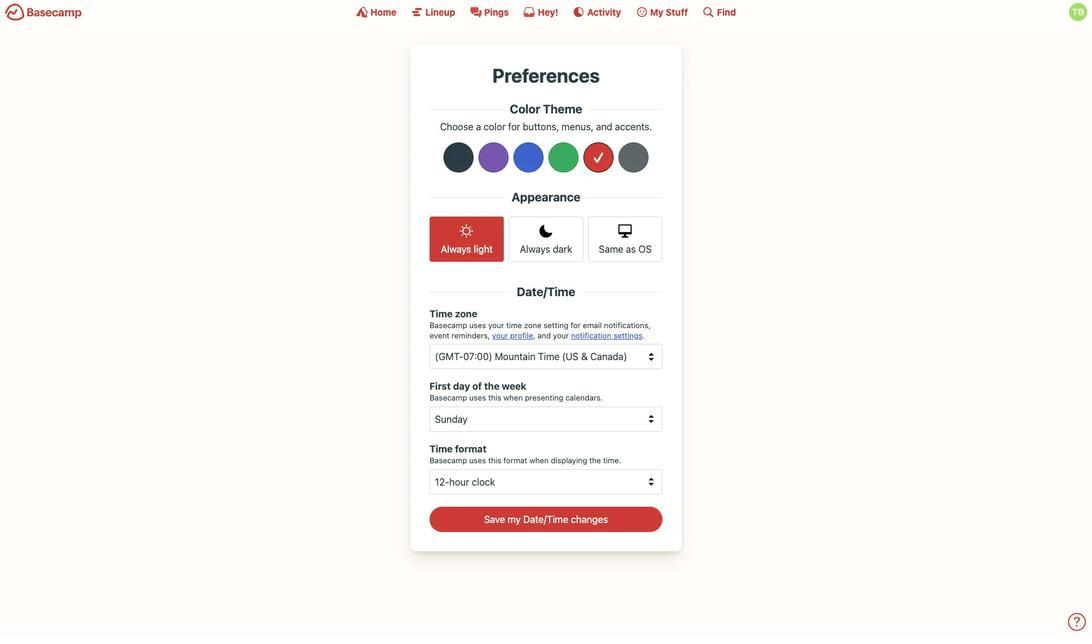 Task type: vqa. For each thing, say whether or not it's contained in the screenshot.
top Time
yes



Task type: describe. For each thing, give the bounding box(es) containing it.
appearance
[[512, 190, 581, 204]]

time format basecamp uses this format when displaying the time.
[[430, 444, 621, 466]]

zone inside basecamp uses your time zone setting for email notifications, event reminders,
[[524, 321, 542, 330]]

first
[[430, 381, 451, 392]]

uses inside basecamp uses your time zone setting for email notifications, event reminders,
[[470, 321, 486, 330]]

time
[[507, 321, 522, 330]]

tim burton image
[[1070, 3, 1088, 21]]

hey!
[[538, 6, 559, 17]]

uses inside time format basecamp uses this format when displaying the time.
[[470, 456, 486, 466]]

switch accounts image
[[5, 3, 82, 22]]

theme
[[543, 102, 583, 116]]

pings button
[[470, 6, 509, 18]]

my stuff button
[[636, 6, 688, 18]]

my stuff
[[651, 6, 688, 17]]

calendars.
[[566, 394, 603, 403]]

when inside time format basecamp uses this format when displaying the time.
[[530, 456, 549, 466]]

the inside first day of the week basecamp uses this when presenting calendars.
[[484, 381, 500, 392]]

color
[[484, 122, 506, 132]]

always dark button
[[509, 217, 584, 262]]

this inside time format basecamp uses this format when displaying the time.
[[489, 456, 502, 466]]

basecamp uses your time zone setting for email notifications, event reminders,
[[430, 321, 651, 340]]

time.
[[604, 456, 621, 466]]

settings
[[614, 331, 643, 340]]

always light button
[[430, 217, 504, 262]]

first day of the week basecamp uses this when presenting calendars.
[[430, 381, 603, 403]]

preferences
[[493, 64, 600, 87]]

home link
[[356, 6, 397, 18]]

your down time
[[492, 331, 508, 340]]

menus,
[[562, 122, 594, 132]]

1 horizontal spatial format
[[504, 456, 528, 466]]

time for time zone
[[430, 309, 453, 319]]

date/time
[[517, 285, 576, 299]]

displaying
[[551, 456, 588, 466]]

a
[[476, 122, 481, 132]]

same as os button
[[588, 217, 663, 262]]

stuff
[[666, 6, 688, 17]]

choose
[[440, 122, 474, 132]]

color theme choose a color for buttons, menus, and accents.
[[440, 102, 652, 132]]

basecamp inside basecamp uses your time zone setting for email notifications, event reminders,
[[430, 321, 467, 330]]

uses inside first day of the week basecamp uses this when presenting calendars.
[[470, 394, 486, 403]]

of
[[473, 381, 482, 392]]

0 horizontal spatial format
[[455, 444, 487, 455]]

event
[[430, 331, 450, 340]]

same
[[599, 244, 624, 255]]

always for always light
[[441, 244, 472, 255]]

hey! button
[[524, 6, 559, 18]]

profile
[[510, 331, 533, 340]]

email
[[583, 321, 602, 330]]



Task type: locate. For each thing, give the bounding box(es) containing it.
notification settings link
[[571, 331, 643, 340]]

basecamp inside first day of the week basecamp uses this when presenting calendars.
[[430, 394, 467, 403]]

3 uses from the top
[[470, 456, 486, 466]]

pings
[[485, 6, 509, 17]]

time for time format basecamp uses this format when displaying the time.
[[430, 444, 453, 455]]

.
[[643, 331, 645, 340]]

None submit
[[430, 507, 663, 532]]

,
[[533, 331, 536, 340]]

1 vertical spatial basecamp
[[430, 394, 467, 403]]

0 horizontal spatial zone
[[455, 309, 478, 319]]

light
[[474, 244, 493, 255]]

1 horizontal spatial the
[[590, 456, 601, 466]]

for inside color theme choose a color for buttons, menus, and accents.
[[508, 122, 521, 132]]

same as os
[[599, 244, 652, 255]]

2 vertical spatial uses
[[470, 456, 486, 466]]

as
[[626, 244, 636, 255]]

dark
[[553, 244, 573, 255]]

1 vertical spatial uses
[[470, 394, 486, 403]]

1 time from the top
[[430, 309, 453, 319]]

notification
[[571, 331, 612, 340]]

color
[[510, 102, 541, 116]]

1 always from the left
[[441, 244, 472, 255]]

1 basecamp from the top
[[430, 321, 467, 330]]

always light
[[441, 244, 493, 255]]

home
[[371, 6, 397, 17]]

the left time.
[[590, 456, 601, 466]]

0 vertical spatial time
[[430, 309, 453, 319]]

1 horizontal spatial for
[[571, 321, 581, 330]]

time zone
[[430, 309, 478, 319]]

always left the light
[[441, 244, 472, 255]]

2 this from the top
[[489, 456, 502, 466]]

for inside basecamp uses your time zone setting for email notifications, event reminders,
[[571, 321, 581, 330]]

always for always dark
[[520, 244, 551, 255]]

buttons,
[[523, 122, 559, 132]]

the inside time format basecamp uses this format when displaying the time.
[[590, 456, 601, 466]]

when inside first day of the week basecamp uses this when presenting calendars.
[[504, 394, 523, 403]]

1 horizontal spatial always
[[520, 244, 551, 255]]

and
[[596, 122, 613, 132], [538, 331, 551, 340]]

2 uses from the top
[[470, 394, 486, 403]]

1 this from the top
[[489, 394, 502, 403]]

0 horizontal spatial always
[[441, 244, 472, 255]]

0 horizontal spatial and
[[538, 331, 551, 340]]

find button
[[703, 6, 737, 18]]

3 basecamp from the top
[[430, 456, 467, 466]]

accents.
[[615, 122, 652, 132]]

0 vertical spatial the
[[484, 381, 500, 392]]

week
[[502, 381, 527, 392]]

0 vertical spatial zone
[[455, 309, 478, 319]]

your left time
[[489, 321, 504, 330]]

1 uses from the top
[[470, 321, 486, 330]]

this
[[489, 394, 502, 403], [489, 456, 502, 466]]

1 vertical spatial the
[[590, 456, 601, 466]]

1 horizontal spatial when
[[530, 456, 549, 466]]

my
[[651, 6, 664, 17]]

reminders,
[[452, 331, 490, 340]]

and inside color theme choose a color for buttons, menus, and accents.
[[596, 122, 613, 132]]

0 vertical spatial and
[[596, 122, 613, 132]]

basecamp
[[430, 321, 467, 330], [430, 394, 467, 403], [430, 456, 467, 466]]

the
[[484, 381, 500, 392], [590, 456, 601, 466]]

2 time from the top
[[430, 444, 453, 455]]

your down setting in the bottom of the page
[[553, 331, 569, 340]]

1 vertical spatial this
[[489, 456, 502, 466]]

for right color
[[508, 122, 521, 132]]

for up your profile ,             and your notification settings .
[[571, 321, 581, 330]]

time
[[430, 309, 453, 319], [430, 444, 453, 455]]

0 horizontal spatial the
[[484, 381, 500, 392]]

1 horizontal spatial and
[[596, 122, 613, 132]]

activity link
[[573, 6, 622, 18]]

main element
[[0, 0, 1093, 24]]

the right of
[[484, 381, 500, 392]]

for
[[508, 122, 521, 132], [571, 321, 581, 330]]

0 horizontal spatial when
[[504, 394, 523, 403]]

your inside basecamp uses your time zone setting for email notifications, event reminders,
[[489, 321, 504, 330]]

activity
[[588, 6, 622, 17]]

2 vertical spatial basecamp
[[430, 456, 467, 466]]

1 vertical spatial format
[[504, 456, 528, 466]]

your profile ,             and your notification settings .
[[492, 331, 645, 340]]

find
[[717, 6, 737, 17]]

0 vertical spatial this
[[489, 394, 502, 403]]

basecamp inside time format basecamp uses this format when displaying the time.
[[430, 456, 467, 466]]

and right the ','
[[538, 331, 551, 340]]

setting
[[544, 321, 569, 330]]

0 vertical spatial basecamp
[[430, 321, 467, 330]]

1 vertical spatial and
[[538, 331, 551, 340]]

0 vertical spatial for
[[508, 122, 521, 132]]

day
[[453, 381, 470, 392]]

and right menus,
[[596, 122, 613, 132]]

always
[[441, 244, 472, 255], [520, 244, 551, 255]]

when down week
[[504, 394, 523, 403]]

notifications,
[[604, 321, 651, 330]]

when left "displaying"
[[530, 456, 549, 466]]

format
[[455, 444, 487, 455], [504, 456, 528, 466]]

2 always from the left
[[520, 244, 551, 255]]

zone
[[455, 309, 478, 319], [524, 321, 542, 330]]

always left dark at the right of page
[[520, 244, 551, 255]]

1 vertical spatial zone
[[524, 321, 542, 330]]

os
[[639, 244, 652, 255]]

1 horizontal spatial zone
[[524, 321, 542, 330]]

1 vertical spatial for
[[571, 321, 581, 330]]

this inside first day of the week basecamp uses this when presenting calendars.
[[489, 394, 502, 403]]

1 vertical spatial when
[[530, 456, 549, 466]]

always dark
[[520, 244, 573, 255]]

0 horizontal spatial for
[[508, 122, 521, 132]]

your
[[489, 321, 504, 330], [492, 331, 508, 340], [553, 331, 569, 340]]

0 vertical spatial format
[[455, 444, 487, 455]]

zone up the ','
[[524, 321, 542, 330]]

time inside time format basecamp uses this format when displaying the time.
[[430, 444, 453, 455]]

0 vertical spatial uses
[[470, 321, 486, 330]]

your profile link
[[492, 331, 533, 340]]

zone up reminders, at the left of the page
[[455, 309, 478, 319]]

when
[[504, 394, 523, 403], [530, 456, 549, 466]]

1 vertical spatial time
[[430, 444, 453, 455]]

2 basecamp from the top
[[430, 394, 467, 403]]

presenting
[[525, 394, 564, 403]]

lineup
[[426, 6, 456, 17]]

lineup link
[[411, 6, 456, 18]]

uses
[[470, 321, 486, 330], [470, 394, 486, 403], [470, 456, 486, 466]]

0 vertical spatial when
[[504, 394, 523, 403]]



